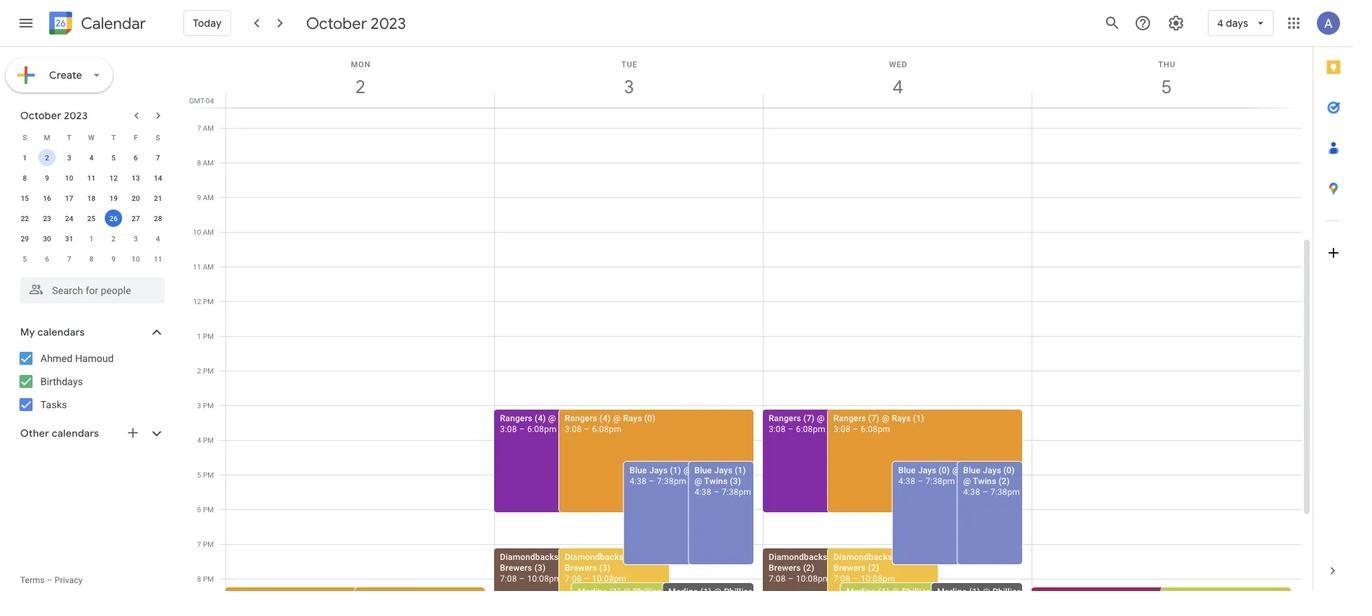 Task type: describe. For each thing, give the bounding box(es) containing it.
7 for 7 pm
[[197, 540, 201, 549]]

12 element
[[105, 169, 122, 186]]

5 down 29 element
[[23, 254, 27, 263]]

november 11 element
[[149, 250, 167, 267]]

my
[[20, 326, 35, 339]]

11 for 11 element
[[87, 173, 96, 182]]

24
[[65, 214, 73, 223]]

2 (6) from the left
[[626, 552, 637, 562]]

row containing 1
[[14, 147, 169, 168]]

1 brewers from the left
[[500, 563, 532, 573]]

10 for "10" element
[[65, 173, 73, 182]]

1 rangers (4) @ rays (0) 3:08 – 6:08pm from the left
[[500, 413, 591, 434]]

1 blue from the left
[[630, 465, 647, 475]]

my calendars
[[20, 326, 85, 339]]

4 7:08 from the left
[[834, 573, 851, 584]]

22 element
[[16, 210, 33, 227]]

my calendars button
[[3, 321, 179, 344]]

3 up november 10 element
[[134, 234, 138, 243]]

row containing 15
[[14, 188, 169, 208]]

2 down 1 pm
[[197, 366, 201, 375]]

create
[[49, 69, 82, 82]]

18 element
[[83, 189, 100, 207]]

mon 2
[[351, 60, 371, 99]]

mon
[[351, 60, 371, 69]]

5 up '12' element
[[112, 153, 116, 162]]

11 am
[[193, 262, 214, 271]]

pm for 7 pm
[[203, 540, 214, 549]]

5 column header
[[1032, 47, 1302, 108]]

3 link
[[613, 70, 646, 103]]

3 6:08pm from the left
[[796, 424, 826, 434]]

1 jays from the left
[[649, 465, 668, 475]]

14
[[154, 173, 162, 182]]

2 t from the left
[[111, 133, 116, 142]]

terms
[[20, 575, 45, 585]]

add other calendars image
[[126, 426, 140, 440]]

25 element
[[83, 210, 100, 227]]

pm for 12 pm
[[203, 297, 214, 306]]

2 s from the left
[[156, 133, 160, 142]]

4 brewers from the left
[[834, 563, 866, 573]]

wed 4
[[889, 60, 908, 99]]

12 for 12 pm
[[193, 297, 201, 306]]

thu 5
[[1159, 60, 1176, 99]]

30
[[43, 234, 51, 243]]

1 (7) from the left
[[804, 413, 815, 423]]

2 cell
[[36, 147, 58, 168]]

0 vertical spatial 6
[[134, 153, 138, 162]]

other
[[20, 427, 49, 440]]

4 6:08pm from the left
[[861, 424, 891, 434]]

2 rangers (7) @ rays (1) 3:08 – 6:08pm from the left
[[834, 413, 925, 434]]

2 column header
[[225, 47, 495, 108]]

1 horizontal spatial 2023
[[371, 13, 406, 33]]

17
[[65, 194, 73, 202]]

create button
[[6, 58, 113, 93]]

16
[[43, 194, 51, 202]]

3 diamondbacks from the left
[[769, 552, 828, 562]]

row containing 22
[[14, 208, 169, 228]]

2 blue jays (0) @ twins (2) 4:38 – 7:38pm from the left
[[964, 465, 1020, 497]]

1 rangers from the left
[[500, 413, 533, 423]]

27
[[132, 214, 140, 223]]

diamondbacks (6) @ brewers (3) 7:08 – 10:08pm diamondbacks (6) @ brewers (3) 7:08 – 10:08pm
[[500, 552, 647, 584]]

21 element
[[149, 189, 167, 207]]

1 blue jays (1) @ twins (3) 4:38 – 7:38pm from the left
[[630, 465, 730, 486]]

4 inside wed 4
[[892, 75, 903, 99]]

0 vertical spatial october 2023
[[306, 13, 406, 33]]

7 up 14 element
[[156, 153, 160, 162]]

4 column header
[[763, 47, 1033, 108]]

november 10 element
[[127, 250, 144, 267]]

13
[[132, 173, 140, 182]]

0 horizontal spatial 9
[[45, 173, 49, 182]]

2 link
[[344, 70, 377, 103]]

am for 7 am
[[203, 124, 214, 132]]

w
[[88, 133, 95, 142]]

9 am
[[197, 193, 214, 202]]

4 10:08pm from the left
[[861, 573, 896, 584]]

hamoud
[[75, 352, 114, 364]]

november 8 element
[[83, 250, 100, 267]]

pm for 8 pm
[[203, 575, 214, 583]]

8 for november 8 element
[[89, 254, 93, 263]]

tue
[[622, 60, 638, 69]]

2 diamondbacks from the left
[[565, 552, 624, 562]]

23 element
[[38, 210, 56, 227]]

2 inside 'cell'
[[45, 153, 49, 162]]

20
[[132, 194, 140, 202]]

2 up november 9 element
[[112, 234, 116, 243]]

1 blue jays (0) @ twins (2) 4:38 – 7:38pm from the left
[[899, 465, 999, 486]]

22
[[21, 214, 29, 223]]

16 element
[[38, 189, 56, 207]]

days
[[1226, 17, 1249, 30]]

3 up '4 pm'
[[197, 401, 201, 410]]

19 element
[[105, 189, 122, 207]]

24 element
[[61, 210, 78, 227]]

f
[[134, 133, 138, 142]]

8 for 8 pm
[[197, 575, 201, 583]]

3 inside 'tue 3'
[[623, 75, 634, 99]]

5 inside thu 5
[[1161, 75, 1171, 99]]

4 pm
[[197, 436, 214, 444]]

3 column header
[[494, 47, 764, 108]]

5 pm
[[197, 470, 214, 479]]

grid containing 2
[[185, 47, 1313, 591]]

14 element
[[149, 169, 167, 186]]

4 link
[[882, 70, 915, 103]]

3 7:08 from the left
[[769, 573, 786, 584]]

2 (7) from the left
[[869, 413, 880, 423]]

october 2023 grid
[[14, 127, 169, 269]]

11 for november 11 element
[[154, 254, 162, 263]]

1 for 1 pm
[[197, 332, 201, 340]]

am for 8 am
[[203, 158, 214, 167]]

row containing 8
[[14, 168, 169, 188]]

4 3:08 from the left
[[834, 424, 851, 434]]

2 blue from the left
[[695, 465, 712, 475]]

4 for 4 days
[[1218, 17, 1224, 30]]

10 for november 10 element
[[132, 254, 140, 263]]

2 10:08pm from the left
[[592, 573, 627, 584]]

3 pm
[[197, 401, 214, 410]]

30 element
[[38, 230, 56, 247]]

november 1 element
[[83, 230, 100, 247]]

04
[[206, 96, 214, 105]]

1 (6) from the left
[[561, 552, 572, 562]]

calendars for my calendars
[[38, 326, 85, 339]]

18
[[87, 194, 96, 202]]



Task type: locate. For each thing, give the bounding box(es) containing it.
pm
[[203, 297, 214, 306], [203, 332, 214, 340], [203, 366, 214, 375], [203, 401, 214, 410], [203, 436, 214, 444], [203, 470, 214, 479], [203, 505, 214, 514], [203, 540, 214, 549], [203, 575, 214, 583]]

november 2 element
[[105, 230, 122, 247]]

1 6:08pm from the left
[[527, 424, 557, 434]]

gmt-
[[189, 96, 206, 105]]

0 horizontal spatial (6)
[[561, 552, 572, 562]]

t left 'f'
[[111, 133, 116, 142]]

pm for 1 pm
[[203, 332, 214, 340]]

privacy
[[55, 575, 83, 585]]

10 up 11 am
[[193, 228, 201, 236]]

2 (5) from the left
[[895, 552, 906, 562]]

4 down wed
[[892, 75, 903, 99]]

4 days
[[1218, 17, 1249, 30]]

3 3:08 from the left
[[769, 424, 786, 434]]

1 pm
[[197, 332, 214, 340]]

october 2023 up "mon"
[[306, 13, 406, 33]]

november 4 element
[[149, 230, 167, 247]]

10 down november 3 element on the top of the page
[[132, 254, 140, 263]]

1 horizontal spatial 12
[[193, 297, 201, 306]]

5 row from the top
[[14, 208, 169, 228]]

1 vertical spatial october 2023
[[20, 109, 88, 122]]

2 rays from the left
[[623, 413, 642, 423]]

3 blue from the left
[[899, 465, 916, 475]]

calendars inside dropdown button
[[52, 427, 99, 440]]

(4)
[[535, 413, 546, 423], [600, 413, 611, 423]]

–
[[519, 424, 525, 434], [584, 424, 590, 434], [788, 424, 794, 434], [853, 424, 859, 434], [649, 476, 655, 486], [918, 476, 924, 486], [714, 487, 720, 497], [983, 487, 988, 497], [519, 573, 525, 584], [584, 573, 590, 584], [788, 573, 794, 584], [853, 573, 859, 584], [47, 575, 52, 585]]

23
[[43, 214, 51, 223]]

2 horizontal spatial 10
[[193, 228, 201, 236]]

1 down 12 pm on the left bottom of the page
[[197, 332, 201, 340]]

5 down thu in the top right of the page
[[1161, 75, 1171, 99]]

28 element
[[149, 210, 167, 227]]

0 vertical spatial 9
[[45, 173, 49, 182]]

1 t from the left
[[67, 133, 71, 142]]

(7)
[[804, 413, 815, 423], [869, 413, 880, 423]]

(6)
[[561, 552, 572, 562], [626, 552, 637, 562]]

2 rangers (4) @ rays (0) 3:08 – 6:08pm from the left
[[565, 413, 656, 434]]

7 pm from the top
[[203, 505, 214, 514]]

1 diamondbacks from the left
[[500, 552, 559, 562]]

11 up 18
[[87, 173, 96, 182]]

october 2023 up m
[[20, 109, 88, 122]]

6 pm from the top
[[203, 470, 214, 479]]

2 vertical spatial 10
[[132, 254, 140, 263]]

26, today element
[[105, 210, 122, 227]]

7 up "8 pm"
[[197, 540, 201, 549]]

7 am
[[197, 124, 214, 132]]

pm up 1 pm
[[203, 297, 214, 306]]

0 horizontal spatial 1
[[23, 153, 27, 162]]

calendars inside 'dropdown button'
[[38, 326, 85, 339]]

19
[[109, 194, 118, 202]]

am up 12 pm on the left bottom of the page
[[203, 262, 214, 271]]

4 row from the top
[[14, 188, 169, 208]]

1 horizontal spatial (5)
[[895, 552, 906, 562]]

10 inside grid
[[193, 228, 201, 236]]

1 up november 8 element
[[89, 234, 93, 243]]

row up 11 element
[[14, 127, 169, 147]]

november 5 element
[[16, 250, 33, 267]]

5 link
[[1151, 70, 1184, 103]]

1 7:08 from the left
[[500, 573, 517, 584]]

9 pm from the top
[[203, 575, 214, 583]]

today button
[[184, 6, 231, 40]]

row containing 29
[[14, 228, 169, 249]]

row down w
[[14, 147, 169, 168]]

1 row from the top
[[14, 127, 169, 147]]

4 inside dropdown button
[[1218, 17, 1224, 30]]

terms – privacy
[[20, 575, 83, 585]]

2 brewers from the left
[[565, 563, 597, 573]]

10 am
[[193, 228, 214, 236]]

0 horizontal spatial 11
[[87, 173, 96, 182]]

6 for november 6 element in the left top of the page
[[45, 254, 49, 263]]

3 rays from the left
[[827, 413, 846, 423]]

2 am from the top
[[203, 158, 214, 167]]

7 pm
[[197, 540, 214, 549]]

october up m
[[20, 109, 61, 122]]

1 horizontal spatial (7)
[[869, 413, 880, 423]]

6 pm
[[197, 505, 214, 514]]

twins
[[693, 465, 717, 475], [962, 465, 986, 475], [704, 476, 728, 486], [973, 476, 997, 486]]

0 vertical spatial 2023
[[371, 13, 406, 33]]

1 horizontal spatial 9
[[112, 254, 116, 263]]

6 for 6 pm
[[197, 505, 201, 514]]

blue
[[630, 465, 647, 475], [695, 465, 712, 475], [899, 465, 916, 475], [964, 465, 981, 475]]

1 vertical spatial 10
[[193, 228, 201, 236]]

21
[[154, 194, 162, 202]]

27 element
[[127, 210, 144, 227]]

12 for 12
[[109, 173, 118, 182]]

0 horizontal spatial 10
[[65, 173, 73, 182]]

1 horizontal spatial october
[[306, 13, 367, 33]]

8 down november 1 element
[[89, 254, 93, 263]]

am down 8 am
[[203, 193, 214, 202]]

3 rangers from the left
[[769, 413, 801, 423]]

11 inside 11 element
[[87, 173, 96, 182]]

2 vertical spatial 1
[[197, 332, 201, 340]]

3:08
[[500, 424, 517, 434], [565, 424, 582, 434], [769, 424, 786, 434], [834, 424, 851, 434]]

15
[[21, 194, 29, 202]]

am for 9 am
[[203, 193, 214, 202]]

12 down 11 am
[[193, 297, 201, 306]]

privacy link
[[55, 575, 83, 585]]

pm down 1 pm
[[203, 366, 214, 375]]

1 horizontal spatial 11
[[154, 254, 162, 263]]

26 cell
[[103, 208, 125, 228]]

3 jays from the left
[[918, 465, 937, 475]]

0 horizontal spatial 2023
[[64, 109, 88, 122]]

1 horizontal spatial s
[[156, 133, 160, 142]]

5 up the 6 pm
[[197, 470, 201, 479]]

None search field
[[0, 272, 179, 304]]

0 horizontal spatial (5)
[[830, 552, 841, 562]]

31 element
[[61, 230, 78, 247]]

row down 11 element
[[14, 188, 169, 208]]

2 (4) from the left
[[600, 413, 611, 423]]

october up "mon"
[[306, 13, 367, 33]]

0 horizontal spatial (7)
[[804, 413, 815, 423]]

7 down gmt-
[[197, 124, 201, 132]]

thu
[[1159, 60, 1176, 69]]

7:38pm
[[657, 476, 687, 486], [926, 476, 955, 486], [722, 487, 751, 497], [991, 487, 1020, 497]]

26
[[109, 214, 118, 223]]

row up november 8 element
[[14, 228, 169, 249]]

am up 9 am
[[203, 158, 214, 167]]

4 am from the top
[[203, 228, 214, 236]]

november 7 element
[[61, 250, 78, 267]]

0 horizontal spatial (4)
[[535, 413, 546, 423]]

3 down tue in the left of the page
[[623, 75, 634, 99]]

1 (5) from the left
[[830, 552, 841, 562]]

calendars for other calendars
[[52, 427, 99, 440]]

0 horizontal spatial t
[[67, 133, 71, 142]]

row group
[[14, 147, 169, 269]]

2 vertical spatial 9
[[112, 254, 116, 263]]

5 pm from the top
[[203, 436, 214, 444]]

11 for 11 am
[[193, 262, 201, 271]]

row containing 5
[[14, 249, 169, 269]]

0 horizontal spatial 12
[[109, 173, 118, 182]]

1 horizontal spatial october 2023
[[306, 13, 406, 33]]

12
[[109, 173, 118, 182], [193, 297, 201, 306]]

4 jays from the left
[[983, 465, 1002, 475]]

ahmed
[[40, 352, 73, 364]]

0 horizontal spatial october
[[20, 109, 61, 122]]

6 down '30' element
[[45, 254, 49, 263]]

12 inside october 2023 grid
[[109, 173, 118, 182]]

1 vertical spatial 12
[[193, 297, 201, 306]]

7 for november 7 element
[[67, 254, 71, 263]]

2 horizontal spatial 6
[[197, 505, 201, 514]]

3 up "10" element
[[67, 153, 71, 162]]

8 up 15 element
[[23, 173, 27, 182]]

pm down the 5 pm
[[203, 505, 214, 514]]

10 element
[[61, 169, 78, 186]]

1 inside november 1 element
[[89, 234, 93, 243]]

october
[[306, 13, 367, 33], [20, 109, 61, 122]]

am
[[203, 124, 214, 132], [203, 158, 214, 167], [203, 193, 214, 202], [203, 228, 214, 236], [203, 262, 214, 271]]

1 horizontal spatial 1
[[89, 234, 93, 243]]

pm down the 7 pm
[[203, 575, 214, 583]]

0 vertical spatial calendars
[[38, 326, 85, 339]]

tab list
[[1314, 47, 1354, 551]]

2 down "mon"
[[355, 75, 365, 99]]

pm up the 6 pm
[[203, 470, 214, 479]]

11 element
[[83, 169, 100, 186]]

2 row from the top
[[14, 147, 169, 168]]

1 for november 1 element
[[89, 234, 93, 243]]

am for 10 am
[[203, 228, 214, 236]]

tasks
[[40, 399, 67, 410]]

10:08pm
[[527, 573, 562, 584], [592, 573, 627, 584], [796, 573, 831, 584], [861, 573, 896, 584]]

29
[[21, 234, 29, 243]]

0 vertical spatial 1
[[23, 153, 27, 162]]

10
[[65, 173, 73, 182], [193, 228, 201, 236], [132, 254, 140, 263]]

1 horizontal spatial 10
[[132, 254, 140, 263]]

pm up '2 pm'
[[203, 332, 214, 340]]

3 am from the top
[[203, 193, 214, 202]]

0 vertical spatial 10
[[65, 173, 73, 182]]

am down 9 am
[[203, 228, 214, 236]]

11 inside november 11 element
[[154, 254, 162, 263]]

pm for 2 pm
[[203, 366, 214, 375]]

5 am from the top
[[203, 262, 214, 271]]

4 pm from the top
[[203, 401, 214, 410]]

28
[[154, 214, 162, 223]]

2 pm
[[197, 366, 214, 375]]

6 inside grid
[[197, 505, 201, 514]]

calendar element
[[46, 9, 146, 40]]

4 blue from the left
[[964, 465, 981, 475]]

1 horizontal spatial (4)
[[600, 413, 611, 423]]

2023 down the create
[[64, 109, 88, 122]]

ahmed hamoud
[[40, 352, 114, 364]]

calendars
[[38, 326, 85, 339], [52, 427, 99, 440]]

diamondbacks (5) @ brewers (2) 7:08 – 10:08pm diamondbacks (5) @ brewers (2) 7:08 – 10:08pm
[[769, 552, 916, 584]]

row up 18 element
[[14, 168, 169, 188]]

pm up the 5 pm
[[203, 436, 214, 444]]

15 element
[[16, 189, 33, 207]]

4 for november 4 element
[[156, 234, 160, 243]]

6 row from the top
[[14, 228, 169, 249]]

pm for 3 pm
[[203, 401, 214, 410]]

0 horizontal spatial s
[[23, 133, 27, 142]]

other calendars
[[20, 427, 99, 440]]

1 vertical spatial 9
[[197, 193, 201, 202]]

7 inside november 7 element
[[67, 254, 71, 263]]

1 pm from the top
[[203, 297, 214, 306]]

1 vertical spatial october
[[20, 109, 61, 122]]

4 up november 11 element
[[156, 234, 160, 243]]

1 rays from the left
[[558, 413, 577, 423]]

pm up '4 pm'
[[203, 401, 214, 410]]

8 pm from the top
[[203, 540, 214, 549]]

jays
[[649, 465, 668, 475], [714, 465, 733, 475], [918, 465, 937, 475], [983, 465, 1002, 475]]

7 row from the top
[[14, 249, 169, 269]]

@
[[548, 413, 556, 423], [613, 413, 621, 423], [817, 413, 825, 423], [882, 413, 890, 423], [684, 465, 691, 475], [952, 465, 960, 475], [695, 476, 703, 486], [964, 476, 971, 486], [575, 552, 582, 562], [639, 552, 647, 562], [843, 552, 851, 562], [908, 552, 916, 562]]

3 brewers from the left
[[769, 563, 801, 573]]

calendars down tasks
[[52, 427, 99, 440]]

2 inside mon 2
[[355, 75, 365, 99]]

1 am from the top
[[203, 124, 214, 132]]

0 vertical spatial 12
[[109, 173, 118, 182]]

am down 04
[[203, 124, 214, 132]]

9 up 10 am
[[197, 193, 201, 202]]

row containing s
[[14, 127, 169, 147]]

brewers
[[500, 563, 532, 573], [565, 563, 597, 573], [769, 563, 801, 573], [834, 563, 866, 573]]

3 row from the top
[[14, 168, 169, 188]]

1 vertical spatial 1
[[89, 234, 93, 243]]

20 element
[[127, 189, 144, 207]]

4 diamondbacks from the left
[[834, 552, 893, 562]]

7 for 7 am
[[197, 124, 201, 132]]

31
[[65, 234, 73, 243]]

2023
[[371, 13, 406, 33], [64, 109, 88, 122]]

1 3:08 from the left
[[500, 424, 517, 434]]

november 6 element
[[38, 250, 56, 267]]

2 7:08 from the left
[[565, 573, 582, 584]]

9 up 16 element at top
[[45, 173, 49, 182]]

t
[[67, 133, 71, 142], [111, 133, 116, 142]]

t right m
[[67, 133, 71, 142]]

main drawer image
[[17, 14, 35, 32]]

gmt-04
[[189, 96, 214, 105]]

pm for 5 pm
[[203, 470, 214, 479]]

2 pm from the top
[[203, 332, 214, 340]]

s right 'f'
[[156, 133, 160, 142]]

0 horizontal spatial october 2023
[[20, 109, 88, 122]]

m
[[44, 133, 50, 142]]

4 for 4 pm
[[197, 436, 201, 444]]

pm up "8 pm"
[[203, 540, 214, 549]]

4 up the 5 pm
[[197, 436, 201, 444]]

4:38
[[630, 476, 647, 486], [899, 476, 916, 486], [695, 487, 712, 497], [964, 487, 981, 497]]

8 pm
[[197, 575, 214, 583]]

3
[[623, 75, 634, 99], [67, 153, 71, 162], [134, 234, 138, 243], [197, 401, 201, 410]]

1 10:08pm from the left
[[527, 573, 562, 584]]

11 inside grid
[[193, 262, 201, 271]]

row group containing 1
[[14, 147, 169, 269]]

4 rangers from the left
[[834, 413, 866, 423]]

am for 11 am
[[203, 262, 214, 271]]

2 blue jays (1) @ twins (3) 4:38 – 7:38pm from the left
[[695, 465, 751, 497]]

1 vertical spatial 2023
[[64, 109, 88, 122]]

2 3:08 from the left
[[565, 424, 582, 434]]

7
[[197, 124, 201, 132], [156, 153, 160, 162], [67, 254, 71, 263], [197, 540, 201, 549]]

november 3 element
[[127, 230, 144, 247]]

s left m
[[23, 133, 27, 142]]

8 am
[[197, 158, 214, 167]]

wed
[[889, 60, 908, 69]]

2 rangers from the left
[[565, 413, 597, 423]]

my calendars list
[[3, 347, 179, 416]]

9 inside grid
[[197, 193, 201, 202]]

13 element
[[127, 169, 144, 186]]

17 element
[[61, 189, 78, 207]]

2 jays from the left
[[714, 465, 733, 475]]

grid
[[185, 47, 1313, 591]]

pm for 6 pm
[[203, 505, 214, 514]]

row down november 1 element
[[14, 249, 169, 269]]

calendar heading
[[78, 13, 146, 34]]

9 for november 9 element
[[112, 254, 116, 263]]

1 (4) from the left
[[535, 413, 546, 423]]

november 9 element
[[105, 250, 122, 267]]

terms link
[[20, 575, 45, 585]]

row
[[14, 127, 169, 147], [14, 147, 169, 168], [14, 168, 169, 188], [14, 188, 169, 208], [14, 208, 169, 228], [14, 228, 169, 249], [14, 249, 169, 269]]

calendar
[[81, 13, 146, 34]]

row up november 1 element
[[14, 208, 169, 228]]

today
[[193, 17, 222, 30]]

settings menu image
[[1168, 14, 1185, 32]]

1 s from the left
[[23, 133, 27, 142]]

1 horizontal spatial t
[[111, 133, 116, 142]]

4 rays from the left
[[892, 413, 911, 423]]

6 down 'f'
[[134, 153, 138, 162]]

2 horizontal spatial 1
[[197, 332, 201, 340]]

8 down the 7 pm
[[197, 575, 201, 583]]

2 vertical spatial 6
[[197, 505, 201, 514]]

other calendars button
[[3, 422, 179, 445]]

3 10:08pm from the left
[[796, 573, 831, 584]]

11 down november 4 element
[[154, 254, 162, 263]]

1 vertical spatial 6
[[45, 254, 49, 263]]

10 for 10 am
[[193, 228, 201, 236]]

9 down november 2 element
[[112, 254, 116, 263]]

s
[[23, 133, 27, 142], [156, 133, 160, 142]]

1 vertical spatial calendars
[[52, 427, 99, 440]]

1
[[23, 153, 27, 162], [89, 234, 93, 243], [197, 332, 201, 340]]

1 rangers (7) @ rays (1) 3:08 – 6:08pm from the left
[[769, 413, 860, 434]]

9 for 9 am
[[197, 193, 201, 202]]

8 up 9 am
[[197, 158, 201, 167]]

6
[[134, 153, 138, 162], [45, 254, 49, 263], [197, 505, 201, 514]]

2 horizontal spatial 11
[[193, 262, 201, 271]]

rangers (4) @ rays (0) 3:08 – 6:08pm
[[500, 413, 591, 434], [565, 413, 656, 434]]

2 6:08pm from the left
[[592, 424, 622, 434]]

7 down 31 element
[[67, 254, 71, 263]]

blue jays (1) @ twins (3) 4:38 – 7:38pm
[[630, 465, 730, 486], [695, 465, 751, 497]]

2
[[355, 75, 365, 99], [45, 153, 49, 162], [112, 234, 116, 243], [197, 366, 201, 375]]

1 horizontal spatial 6
[[134, 153, 138, 162]]

29 element
[[16, 230, 33, 247]]

october 2023
[[306, 13, 406, 33], [20, 109, 88, 122]]

12 up 19 on the left top of page
[[109, 173, 118, 182]]

tue 3
[[622, 60, 638, 99]]

2 down m
[[45, 153, 49, 162]]

birthdays
[[40, 375, 83, 387]]

pm for 4 pm
[[203, 436, 214, 444]]

2023 up "mon"
[[371, 13, 406, 33]]

Search for people text field
[[29, 278, 156, 304]]

10 up 17
[[65, 173, 73, 182]]

3 pm from the top
[[203, 366, 214, 375]]

4 left days
[[1218, 17, 1224, 30]]

rangers (7) @ rays (1) 3:08 – 6:08pm
[[769, 413, 860, 434], [834, 413, 925, 434]]

(2)
[[988, 465, 999, 475], [999, 476, 1010, 486], [803, 563, 815, 573], [868, 563, 879, 573]]

rays
[[558, 413, 577, 423], [623, 413, 642, 423], [827, 413, 846, 423], [892, 413, 911, 423]]

6 down the 5 pm
[[197, 505, 201, 514]]

0 horizontal spatial 6
[[45, 254, 49, 263]]

1 horizontal spatial (6)
[[626, 552, 637, 562]]

25
[[87, 214, 96, 223]]

4 days button
[[1208, 6, 1274, 40]]

calendars up ahmed
[[38, 326, 85, 339]]

1 left 2 'cell'
[[23, 153, 27, 162]]

0 vertical spatial october
[[306, 13, 367, 33]]

11 down 10 am
[[193, 262, 201, 271]]

12 pm
[[193, 297, 214, 306]]

7:08
[[500, 573, 517, 584], [565, 573, 582, 584], [769, 573, 786, 584], [834, 573, 851, 584]]

2 horizontal spatial 9
[[197, 193, 201, 202]]

1 inside grid
[[197, 332, 201, 340]]

11
[[87, 173, 96, 182], [154, 254, 162, 263], [193, 262, 201, 271]]

4 up 11 element
[[89, 153, 93, 162]]

8 for 8 am
[[197, 158, 201, 167]]



Task type: vqa. For each thing, say whether or not it's contained in the screenshot.


